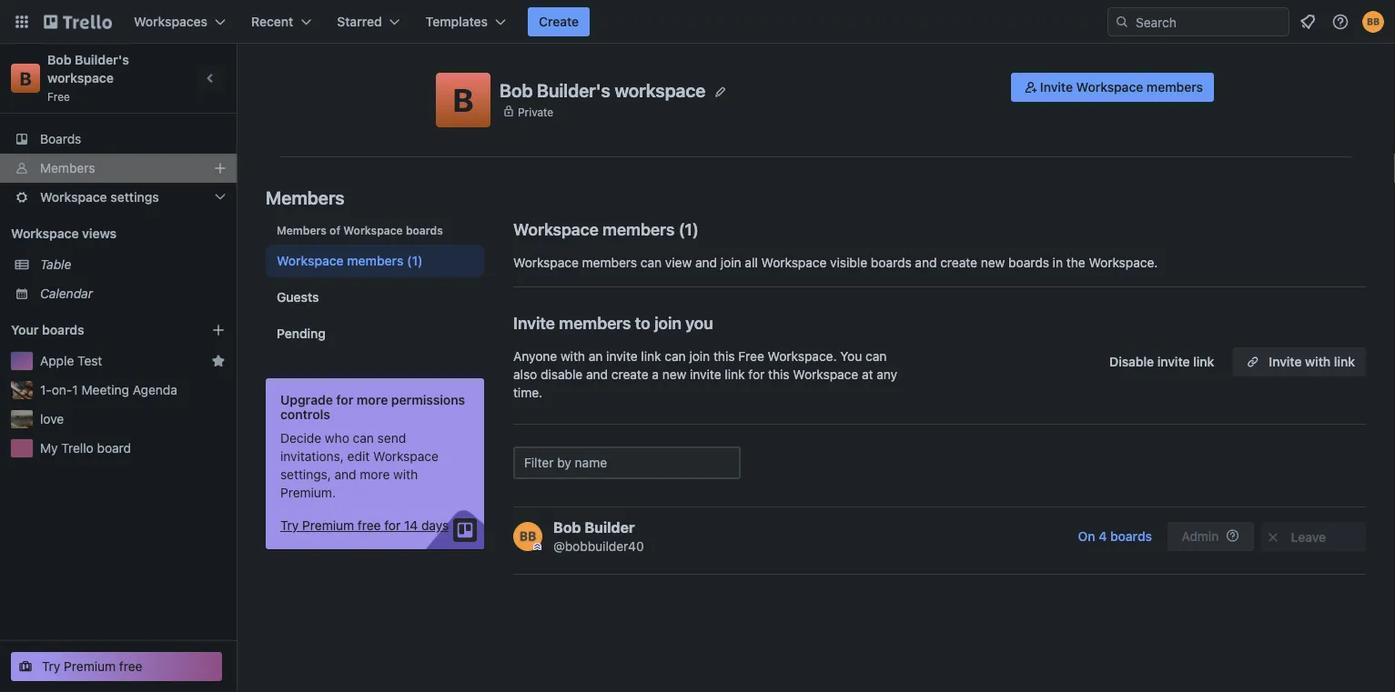 Task type: locate. For each thing, give the bounding box(es) containing it.
1 right 1-
[[72, 383, 78, 398]]

0 horizontal spatial for
[[336, 393, 353, 408]]

2 horizontal spatial join
[[721, 255, 741, 270]]

free inside the anyone with an invite link can join this free workspace. you can also disable and create a new invite link for this workspace at any time.
[[738, 349, 764, 364]]

board
[[97, 441, 131, 456]]

1 vertical spatial invite
[[513, 313, 555, 333]]

this member is an admin of this workspace. image
[[533, 543, 542, 552]]

0 horizontal spatial create
[[611, 367, 649, 382]]

b button
[[436, 73, 491, 127]]

for
[[748, 367, 765, 382], [336, 393, 353, 408], [384, 518, 401, 533]]

Filter by name text field
[[513, 447, 741, 480]]

premium inside button
[[302, 518, 354, 533]]

love link
[[40, 410, 226, 429]]

pending
[[277, 326, 326, 341]]

1 horizontal spatial sm image
[[1264, 529, 1282, 547]]

2 vertical spatial invite
[[1269, 354, 1302, 370]]

b down switch to… image
[[19, 67, 31, 89]]

1 vertical spatial sm image
[[1264, 529, 1282, 547]]

on 4 boards
[[1078, 529, 1152, 544]]

0 vertical spatial 1
[[685, 219, 693, 239]]

1 horizontal spatial for
[[384, 518, 401, 533]]

in
[[1053, 255, 1063, 270]]

0 vertical spatial members
[[40, 161, 95, 176]]

0 horizontal spatial workspace.
[[768, 349, 837, 364]]

search image
[[1115, 15, 1129, 29]]

0 horizontal spatial premium
[[64, 659, 116, 674]]

link inside button
[[1193, 354, 1214, 370]]

with inside the anyone with an invite link can join this free workspace. you can also disable and create a new invite link for this workspace at any time.
[[561, 349, 585, 364]]

workspace inside bob builder's workspace free
[[47, 71, 114, 86]]

with inside the invite with link 'button'
[[1305, 354, 1331, 370]]

1 vertical spatial bob
[[500, 79, 533, 101]]

workspace inside invite workspace members button
[[1076, 80, 1143, 95]]

0 horizontal spatial invite
[[513, 313, 555, 333]]

1 horizontal spatial try
[[280, 518, 299, 533]]

calendar
[[40, 286, 93, 301]]

bob inside bob builder's workspace free
[[47, 52, 71, 67]]

2 horizontal spatial with
[[1305, 354, 1331, 370]]

0 vertical spatial new
[[981, 255, 1005, 270]]

invite for invite with link
[[1269, 354, 1302, 370]]

0 vertical spatial free
[[47, 90, 70, 103]]

more down edit
[[360, 467, 390, 482]]

0 vertical spatial for
[[748, 367, 765, 382]]

0 vertical spatial free
[[358, 518, 381, 533]]

free
[[47, 90, 70, 103], [738, 349, 764, 364]]

builder's inside bob builder's workspace free
[[75, 52, 129, 67]]

0 vertical spatial invite
[[1040, 80, 1073, 95]]

1 horizontal spatial premium
[[302, 518, 354, 533]]

love
[[40, 412, 64, 427]]

1 vertical spatial builder's
[[537, 79, 611, 101]]

1 horizontal spatial invite
[[1040, 80, 1073, 95]]

and down an at the bottom left of the page
[[586, 367, 608, 382]]

1 horizontal spatial bob
[[500, 79, 533, 101]]

bob up private on the left top of the page
[[500, 79, 533, 101]]

with for invite
[[1305, 354, 1331, 370]]

1 vertical spatial free
[[738, 349, 764, 364]]

invite right disable
[[1157, 354, 1190, 370]]

workspace. inside the anyone with an invite link can join this free workspace. you can also disable and create a new invite link for this workspace at any time.
[[768, 349, 837, 364]]

try inside button
[[280, 518, 299, 533]]

boards inside your boards with 4 items element
[[42, 323, 84, 338]]

0 vertical spatial workspace.
[[1089, 255, 1158, 270]]

invite right a
[[690, 367, 721, 382]]

1 vertical spatial this
[[768, 367, 790, 382]]

invite members to join you
[[513, 313, 713, 333]]

1 vertical spatial 1
[[72, 383, 78, 398]]

members
[[1147, 80, 1203, 95], [603, 219, 675, 239], [347, 253, 404, 268], [582, 255, 637, 270], [559, 313, 631, 333]]

0 horizontal spatial builder's
[[75, 52, 129, 67]]

join right the to
[[654, 313, 682, 333]]

invite inside button
[[1040, 80, 1073, 95]]

try premium free
[[42, 659, 142, 674]]

invite
[[1040, 80, 1073, 95], [513, 313, 555, 333], [1269, 354, 1302, 370]]

1 horizontal spatial builder's
[[537, 79, 611, 101]]

and
[[695, 255, 717, 270], [915, 255, 937, 270], [586, 367, 608, 382], [335, 467, 356, 482]]

bob builder's workspace link
[[47, 52, 132, 86]]

0 notifications image
[[1297, 11, 1319, 33]]

sm image inside leave link
[[1264, 529, 1282, 547]]

1 horizontal spatial this
[[768, 367, 790, 382]]

workspace. left you on the bottom
[[768, 349, 837, 364]]

0 vertical spatial premium
[[302, 518, 354, 533]]

send
[[377, 431, 406, 446]]

can up edit
[[353, 431, 374, 446]]

join left all
[[721, 255, 741, 270]]

invite with link button
[[1233, 348, 1366, 377]]

can down you
[[665, 349, 686, 364]]

workspace
[[1076, 80, 1143, 95], [40, 190, 107, 205], [513, 219, 599, 239], [343, 224, 403, 237], [11, 226, 79, 241], [277, 253, 344, 268], [513, 255, 579, 270], [761, 255, 827, 270], [793, 367, 858, 382], [373, 449, 439, 464]]

members inside members link
[[40, 161, 95, 176]]

disable
[[541, 367, 583, 382]]

bob up @bobbuilder40
[[553, 519, 581, 537]]

join
[[721, 255, 741, 270], [654, 313, 682, 333], [689, 349, 710, 364]]

your boards
[[11, 323, 84, 338]]

and inside the anyone with an invite link can join this free workspace. you can also disable and create a new invite link for this workspace at any time.
[[586, 367, 608, 382]]

anyone
[[513, 349, 557, 364]]

can up at
[[866, 349, 887, 364]]

sm image inside invite workspace members button
[[1022, 78, 1040, 96]]

workspace members can view and join all workspace visible boards and create new boards in the workspace.
[[513, 255, 1158, 270]]

2 horizontal spatial bob
[[553, 519, 581, 537]]

b left private on the left top of the page
[[453, 81, 474, 119]]

link
[[641, 349, 661, 364], [1193, 354, 1214, 370], [1334, 354, 1355, 370], [725, 367, 745, 382]]

invite right an at the bottom left of the page
[[606, 349, 638, 364]]

0 horizontal spatial sm image
[[1022, 78, 1040, 96]]

days
[[421, 518, 449, 533]]

join inside the anyone with an invite link can join this free workspace. you can also disable and create a new invite link for this workspace at any time.
[[689, 349, 710, 364]]

bob for bob builder @bobbuilder40
[[553, 519, 581, 537]]

1 horizontal spatial workspace
[[615, 79, 706, 101]]

0 horizontal spatial workspace
[[47, 71, 114, 86]]

on
[[1078, 529, 1095, 544]]

join down you
[[689, 349, 710, 364]]

the
[[1066, 255, 1085, 270]]

1 horizontal spatial b
[[453, 81, 474, 119]]

invite inside button
[[1157, 354, 1190, 370]]

members down boards
[[40, 161, 95, 176]]

admin button
[[1168, 522, 1254, 552]]

0 horizontal spatial try
[[42, 659, 60, 674]]

leave
[[1291, 530, 1326, 545]]

also
[[513, 367, 537, 382]]

0 horizontal spatial join
[[654, 313, 682, 333]]

builder's for bob builder's workspace
[[537, 79, 611, 101]]

members
[[40, 161, 95, 176], [266, 187, 345, 208], [277, 224, 327, 237]]

1 vertical spatial members
[[266, 187, 345, 208]]

templates
[[426, 14, 488, 29]]

members of workspace boards
[[277, 224, 443, 237]]

1 horizontal spatial with
[[561, 349, 585, 364]]

2 vertical spatial join
[[689, 349, 710, 364]]

premium inside button
[[64, 659, 116, 674]]

try inside button
[[42, 659, 60, 674]]

bob builder's workspace free
[[47, 52, 132, 103]]

starred icon image
[[211, 354, 226, 369]]

members down the search field
[[1147, 80, 1203, 95]]

new left in at the top of the page
[[981, 255, 1005, 270]]

new
[[981, 255, 1005, 270], [662, 367, 687, 382]]

create button
[[528, 7, 590, 36]]

free inside button
[[358, 518, 381, 533]]

more
[[357, 393, 388, 408], [360, 467, 390, 482]]

more up send
[[357, 393, 388, 408]]

invite
[[606, 349, 638, 364], [1157, 354, 1190, 370], [690, 367, 721, 382]]

0 horizontal spatial free
[[47, 90, 70, 103]]

for inside the anyone with an invite link can join this free workspace. you can also disable and create a new invite link for this workspace at any time.
[[748, 367, 765, 382]]

1 vertical spatial free
[[119, 659, 142, 674]]

0 horizontal spatial 1
[[72, 383, 78, 398]]

1 up the view
[[685, 219, 693, 239]]

0 vertical spatial sm image
[[1022, 78, 1040, 96]]

builder's up private on the left top of the page
[[537, 79, 611, 101]]

workspace right b link
[[47, 71, 114, 86]]

2 vertical spatial members
[[277, 224, 327, 237]]

0 horizontal spatial with
[[393, 467, 418, 482]]

1 horizontal spatial free
[[738, 349, 764, 364]]

2 horizontal spatial for
[[748, 367, 765, 382]]

0 horizontal spatial this
[[714, 349, 735, 364]]

members left of
[[277, 224, 327, 237]]

1 horizontal spatial join
[[689, 349, 710, 364]]

pending link
[[266, 318, 484, 350]]

1 vertical spatial workspace members
[[277, 253, 404, 268]]

invite workspace members
[[1040, 80, 1203, 95]]

0 vertical spatial create
[[940, 255, 977, 270]]

1 vertical spatial join
[[654, 313, 682, 333]]

and inside upgrade for more permissions controls decide who can send invitations, edit workspace settings, and more with premium.
[[335, 467, 356, 482]]

2 horizontal spatial invite
[[1269, 354, 1302, 370]]

0 horizontal spatial invite
[[606, 349, 638, 364]]

disable invite link
[[1110, 354, 1214, 370]]

builder's for bob builder's workspace free
[[75, 52, 129, 67]]

1 vertical spatial for
[[336, 393, 353, 408]]

0 vertical spatial bob
[[47, 52, 71, 67]]

with for anyone
[[561, 349, 585, 364]]

workspace inside workspace settings dropdown button
[[40, 190, 107, 205]]

1 vertical spatial premium
[[64, 659, 116, 674]]

0 horizontal spatial b
[[19, 67, 31, 89]]

back to home image
[[44, 7, 112, 36]]

apple test link
[[40, 352, 204, 370]]

boards
[[40, 132, 81, 147]]

for inside upgrade for more permissions controls decide who can send invitations, edit workspace settings, and more with premium.
[[336, 393, 353, 408]]

1 vertical spatial create
[[611, 367, 649, 382]]

workspace members down of
[[277, 253, 404, 268]]

1
[[685, 219, 693, 239], [72, 383, 78, 398]]

bob right b link
[[47, 52, 71, 67]]

0 horizontal spatial free
[[119, 659, 142, 674]]

sm image
[[1022, 78, 1040, 96], [1264, 529, 1282, 547]]

workspace inside the anyone with an invite link can join this free workspace. you can also disable and create a new invite link for this workspace at any time.
[[793, 367, 858, 382]]

boards right 4 at the bottom of page
[[1110, 529, 1152, 544]]

create
[[940, 255, 977, 270], [611, 367, 649, 382]]

1 horizontal spatial create
[[940, 255, 977, 270]]

free for try premium free for 14 days
[[358, 518, 381, 533]]

0 vertical spatial try
[[280, 518, 299, 533]]

1 horizontal spatial 1
[[685, 219, 693, 239]]

b
[[19, 67, 31, 89], [453, 81, 474, 119]]

to
[[635, 313, 651, 333]]

workspace members left (
[[513, 219, 675, 239]]

1 vertical spatial workspace.
[[768, 349, 837, 364]]

and right visible
[[915, 255, 937, 270]]

2 vertical spatial for
[[384, 518, 401, 533]]

1 vertical spatial try
[[42, 659, 60, 674]]

an
[[589, 349, 603, 364]]

bob inside the bob builder @bobbuilder40
[[553, 519, 581, 537]]

invite with link
[[1269, 354, 1355, 370]]

new right a
[[662, 367, 687, 382]]

workspace
[[47, 71, 114, 86], [615, 79, 706, 101]]

bob for bob builder's workspace free
[[47, 52, 71, 67]]

builder's down back to home image
[[75, 52, 129, 67]]

switch to… image
[[13, 13, 31, 31]]

with
[[561, 349, 585, 364], [1305, 354, 1331, 370], [393, 467, 418, 482]]

0 horizontal spatial bob
[[47, 52, 71, 67]]

0 vertical spatial builder's
[[75, 52, 129, 67]]

2 horizontal spatial invite
[[1157, 354, 1190, 370]]

this
[[714, 349, 735, 364], [768, 367, 790, 382]]

boards up the apple
[[42, 323, 84, 338]]

bob builder (bobbuilder40) image
[[1362, 11, 1384, 33]]

sm image for leave link
[[1264, 529, 1282, 547]]

invite inside 'button'
[[1269, 354, 1302, 370]]

1 vertical spatial new
[[662, 367, 687, 382]]

and down edit
[[335, 467, 356, 482]]

workspace members
[[513, 219, 675, 239], [277, 253, 404, 268]]

free inside button
[[119, 659, 142, 674]]

disable invite link button
[[1099, 348, 1225, 377]]

can inside upgrade for more permissions controls decide who can send invitations, edit workspace settings, and more with premium.
[[353, 431, 374, 446]]

2 vertical spatial bob
[[553, 519, 581, 537]]

1 horizontal spatial new
[[981, 255, 1005, 270]]

workspace. right the
[[1089, 255, 1158, 270]]

and right the view
[[695, 255, 717, 270]]

free for try premium free
[[119, 659, 142, 674]]

workspace down the primary element on the top
[[615, 79, 706, 101]]

settings
[[110, 190, 159, 205]]

boards right visible
[[871, 255, 912, 270]]

premium for try premium free for 14 days
[[302, 518, 354, 533]]

0 horizontal spatial new
[[662, 367, 687, 382]]

boards
[[406, 224, 443, 237], [871, 255, 912, 270], [1009, 255, 1049, 270], [42, 323, 84, 338], [1110, 529, 1152, 544]]

try
[[280, 518, 299, 533], [42, 659, 60, 674]]

workspace.
[[1089, 255, 1158, 270], [768, 349, 837, 364]]

members up of
[[266, 187, 345, 208]]

members up an at the bottom left of the page
[[559, 313, 631, 333]]

workspace inside upgrade for more permissions controls decide who can send invitations, edit workspace settings, and more with premium.
[[373, 449, 439, 464]]

free
[[358, 518, 381, 533], [119, 659, 142, 674]]

free inside bob builder's workspace free
[[47, 90, 70, 103]]

1 horizontal spatial workspace members
[[513, 219, 675, 239]]

1 horizontal spatial free
[[358, 518, 381, 533]]

all
[[745, 255, 758, 270]]

admin
[[1182, 529, 1219, 544]]

b inside button
[[453, 81, 474, 119]]



Task type: describe. For each thing, give the bounding box(es) containing it.
on 4 boards link
[[1070, 522, 1160, 552]]

create
[[539, 14, 579, 29]]

on-
[[52, 383, 72, 398]]

workspace navigation collapse icon image
[[198, 66, 224, 91]]

(
[[679, 219, 685, 239]]

can left the view
[[641, 255, 662, 270]]

boards link
[[0, 125, 237, 154]]

you
[[840, 349, 862, 364]]

4
[[1099, 529, 1107, 544]]

decide
[[280, 431, 321, 446]]

bob for bob builder's workspace
[[500, 79, 533, 101]]

agenda
[[133, 383, 177, 398]]

premium for try premium free
[[64, 659, 116, 674]]

1-on-1 meeting agenda link
[[40, 381, 226, 400]]

primary element
[[0, 0, 1395, 44]]

members inside button
[[1147, 80, 1203, 95]]

guests link
[[266, 281, 484, 314]]

invite workspace members button
[[1011, 73, 1214, 102]]

your
[[11, 323, 39, 338]]

1-
[[40, 383, 52, 398]]

my
[[40, 441, 58, 456]]

apple test
[[40, 354, 102, 369]]

@bobbuilder40
[[553, 539, 644, 554]]

who
[[325, 431, 349, 446]]

1 horizontal spatial workspace.
[[1089, 255, 1158, 270]]

for inside button
[[384, 518, 401, 533]]

b link
[[11, 64, 40, 93]]

any
[[877, 367, 897, 382]]

members up the invite members to join you
[[582, 255, 637, 270]]

create inside the anyone with an invite link can join this free workspace. you can also disable and create a new invite link for this workspace at any time.
[[611, 367, 649, 382]]

try premium free button
[[11, 653, 222, 682]]

1 horizontal spatial invite
[[690, 367, 721, 382]]

14
[[404, 518, 418, 533]]

leave link
[[1261, 522, 1366, 552]]

bob builder @bobbuilder40
[[553, 519, 644, 554]]

workspace for bob builder's workspace free
[[47, 71, 114, 86]]

link inside 'button'
[[1334, 354, 1355, 370]]

views
[[82, 226, 117, 241]]

premium.
[[280, 486, 336, 501]]

0 vertical spatial more
[[357, 393, 388, 408]]

members link
[[0, 154, 237, 183]]

visible
[[830, 255, 867, 270]]

settings,
[[280, 467, 331, 482]]

you
[[686, 313, 713, 333]]

0 vertical spatial this
[[714, 349, 735, 364]]

with inside upgrade for more permissions controls decide who can send invitations, edit workspace settings, and more with premium.
[[393, 467, 418, 482]]

( 1 )
[[679, 219, 699, 239]]

meeting
[[81, 383, 129, 398]]

try for try premium free for 14 days
[[280, 518, 299, 533]]

1-on-1 meeting agenda
[[40, 383, 177, 398]]

add board image
[[211, 323, 226, 338]]

boards left in at the top of the page
[[1009, 255, 1049, 270]]

invite for invite workspace members
[[1040, 80, 1073, 95]]

recent
[[251, 14, 293, 29]]

of
[[330, 224, 340, 237]]

starred
[[337, 14, 382, 29]]

(1)
[[407, 253, 423, 268]]

b for b link
[[19, 67, 31, 89]]

new inside the anyone with an invite link can join this free workspace. you can also disable and create a new invite link for this workspace at any time.
[[662, 367, 687, 382]]

workspaces button
[[123, 7, 237, 36]]

Search field
[[1129, 8, 1289, 35]]

starred button
[[326, 7, 411, 36]]

try premium free for 14 days
[[280, 518, 449, 533]]

at
[[862, 367, 873, 382]]

b for b button
[[453, 81, 474, 119]]

my trello board
[[40, 441, 131, 456]]

workspace settings button
[[0, 183, 237, 212]]

1 inside 1-on-1 meeting agenda link
[[72, 383, 78, 398]]

a
[[652, 367, 659, 382]]

members down members of workspace boards on the left top
[[347, 253, 404, 268]]

table
[[40, 257, 71, 272]]

my trello board link
[[40, 440, 226, 458]]

0 horizontal spatial workspace members
[[277, 253, 404, 268]]

)
[[693, 219, 699, 239]]

sm image for invite workspace members button
[[1022, 78, 1040, 96]]

your boards with 4 items element
[[11, 319, 184, 341]]

0 vertical spatial workspace members
[[513, 219, 675, 239]]

disable
[[1110, 354, 1154, 370]]

invitations,
[[280, 449, 344, 464]]

permissions
[[391, 393, 465, 408]]

table link
[[40, 256, 226, 274]]

bob builder's workspace
[[500, 79, 706, 101]]

trello
[[61, 441, 94, 456]]

boards up '(1)' on the left
[[406, 224, 443, 237]]

workspace views
[[11, 226, 117, 241]]

templates button
[[415, 7, 517, 36]]

view
[[665, 255, 692, 270]]

recent button
[[240, 7, 322, 36]]

workspace settings
[[40, 190, 159, 205]]

edit
[[347, 449, 370, 464]]

try premium free for 14 days button
[[280, 517, 449, 535]]

0 vertical spatial join
[[721, 255, 741, 270]]

workspaces
[[134, 14, 208, 29]]

workspace for bob builder's workspace
[[615, 79, 706, 101]]

calendar link
[[40, 285, 226, 303]]

boards inside on 4 boards link
[[1110, 529, 1152, 544]]

guests
[[277, 290, 319, 305]]

members left (
[[603, 219, 675, 239]]

builder
[[585, 519, 635, 537]]

time.
[[513, 385, 543, 400]]

invite for invite members to join you
[[513, 313, 555, 333]]

apple
[[40, 354, 74, 369]]

open information menu image
[[1332, 13, 1350, 31]]

try for try premium free
[[42, 659, 60, 674]]

upgrade
[[280, 393, 333, 408]]

1 vertical spatial more
[[360, 467, 390, 482]]

controls
[[280, 407, 330, 422]]

anyone with an invite link can join this free workspace. you can also disable and create a new invite link for this workspace at any time.
[[513, 349, 897, 400]]



Task type: vqa. For each thing, say whether or not it's contained in the screenshot.
Workspace.
yes



